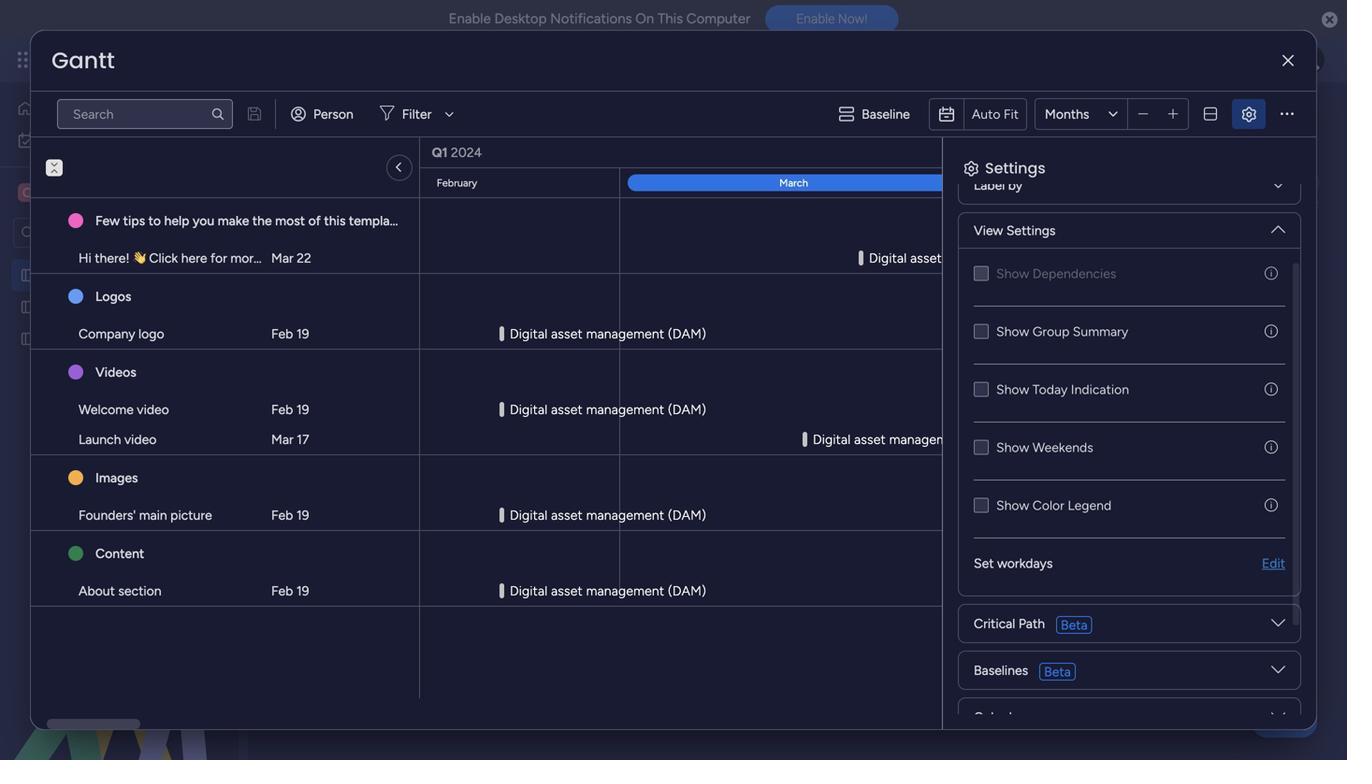 Task type: locate. For each thing, give the bounding box(es) containing it.
1 dapulse dropdown down arrow image from the top
[[1272, 178, 1286, 199]]

1 horizontal spatial of
[[470, 142, 483, 158]]

v2 info image for show group summary
[[1265, 324, 1278, 340]]

1 vertical spatial dapulse dropdown down arrow image
[[1272, 617, 1286, 638]]

of right most
[[308, 213, 321, 229]]

1 feb from the top
[[271, 326, 293, 342]]

1 vertical spatial digital
[[44, 268, 81, 284]]

19 for company logo
[[296, 326, 309, 342]]

asset inside new asset button
[[322, 225, 353, 241]]

/
[[1260, 110, 1265, 126]]

redesign
[[161, 331, 212, 347]]

invite / 1
[[1224, 110, 1274, 126]]

digital
[[285, 97, 378, 139], [44, 268, 81, 284]]

dapulse dropdown down arrow image for color by
[[1272, 710, 1286, 731]]

view
[[805, 175, 834, 191], [974, 223, 1004, 239]]

Digital asset management (DAM) field
[[280, 97, 785, 139]]

public board image for website homepage redesign
[[20, 330, 37, 348]]

Search in workspace field
[[39, 222, 156, 244]]

mar left "17"
[[271, 432, 294, 448]]

hi
[[79, 250, 91, 266]]

critical path
[[974, 616, 1045, 632]]

(dam) up docs on the right top of page
[[685, 97, 781, 139]]

list box
[[0, 256, 239, 608]]

1 horizontal spatial color
[[1033, 498, 1065, 514]]

creative down v2 collapse up 'icon'
[[43, 184, 101, 202]]

management down the click
[[119, 268, 196, 284]]

2 show from the top
[[997, 324, 1030, 339]]

select product image
[[17, 51, 36, 69]]

1 vertical spatial management
[[119, 268, 196, 284]]

3 v2 info image from the top
[[1265, 498, 1278, 514]]

0 vertical spatial by
[[1009, 177, 1023, 193]]

1 vertical spatial settings
[[1007, 223, 1056, 239]]

0 horizontal spatial view
[[805, 175, 834, 191]]

1 show from the top
[[997, 266, 1030, 281]]

0 vertical spatial public board image
[[20, 299, 37, 316]]

of right package
[[470, 142, 483, 158]]

1 dapulse dropdown down arrow image from the top
[[1272, 215, 1286, 236]]

now!
[[838, 11, 868, 26]]

this right new
[[324, 213, 346, 229]]

beta down path
[[1045, 664, 1071, 680]]

founders'
[[79, 508, 136, 524]]

collapse board header image
[[1300, 176, 1315, 191]]

integrate
[[1016, 175, 1070, 191]]

john smith image
[[1295, 45, 1325, 75]]

option
[[0, 259, 239, 263]]

1 vertical spatial v2 info image
[[1265, 440, 1278, 456]]

2 public board image from the top
[[20, 330, 37, 348]]

beta right path
[[1061, 618, 1088, 634]]

this up angle right icon
[[393, 142, 414, 158]]

color down baselines
[[974, 710, 1006, 726]]

0 horizontal spatial digital asset management (dam)
[[44, 268, 237, 284]]

digital asset management (dam) up learn more about this package of templates here: https://youtu.be/9x6_kyyrn_e
[[285, 97, 781, 139]]

workdays
[[998, 556, 1053, 572]]

Filter dashboard by text search field
[[57, 99, 233, 129]]

2 vertical spatial dapulse dropdown down arrow image
[[1272, 664, 1286, 685]]

0 horizontal spatial asset
[[84, 268, 115, 284]]

digital up learn
[[285, 97, 378, 139]]

3 feb from the top
[[271, 508, 293, 524]]

None search field
[[57, 99, 233, 129]]

0 vertical spatial mar
[[271, 250, 294, 266]]

monday button
[[49, 36, 298, 84]]

product
[[586, 259, 626, 273]]

1 horizontal spatial asset
[[322, 225, 353, 241]]

public board image down public board image
[[20, 299, 37, 316]]

dapulse x slim image
[[1283, 54, 1294, 68]]

0 vertical spatial video
[[137, 402, 169, 418]]

video up "launch video"
[[137, 402, 169, 418]]

0 horizontal spatial enable
[[449, 10, 491, 27]]

0 vertical spatial of
[[470, 142, 483, 158]]

feb 19 for about section
[[271, 584, 309, 599]]

1 horizontal spatial this
[[393, 142, 414, 158]]

17
[[297, 432, 309, 448]]

feb 19 for welcome video
[[271, 402, 309, 418]]

my
[[43, 132, 61, 148]]

weekends
[[1033, 440, 1094, 456]]

more
[[322, 142, 352, 158], [231, 250, 261, 266]]

march
[[780, 177, 808, 190]]

(dam) inside list box
[[199, 268, 237, 284]]

1 vertical spatial digital asset management (dam)
[[44, 268, 237, 284]]

1 19 from the top
[[296, 326, 309, 342]]

2 feb 19 from the top
[[271, 402, 309, 418]]

video
[[137, 402, 169, 418], [124, 432, 157, 448]]

2 dapulse dropdown down arrow image from the top
[[1272, 710, 1286, 731]]

q1 2024
[[432, 145, 482, 160]]

1 vertical spatial color
[[974, 710, 1006, 726]]

angle down image
[[369, 226, 378, 240]]

1 vertical spatial of
[[308, 213, 321, 229]]

1 vertical spatial mar
[[271, 432, 294, 448]]

0 vertical spatial asset
[[385, 97, 465, 139]]

public board image for creative requests
[[20, 299, 37, 316]]

:)
[[405, 213, 413, 229]]

dapulse dropdown down arrow image
[[1272, 215, 1286, 236], [1272, 617, 1286, 638], [1272, 664, 1286, 685]]

enable
[[449, 10, 491, 27], [797, 11, 835, 26]]

by right label
[[1009, 177, 1023, 193]]

enable desktop notifications on this computer
[[449, 10, 751, 27]]

2 dapulse dropdown down arrow image from the top
[[1272, 617, 1286, 638]]

4 19 from the top
[[296, 584, 309, 599]]

mar
[[271, 250, 294, 266], [271, 432, 294, 448]]

2 vertical spatial v2 info image
[[1265, 498, 1278, 514]]

today
[[1033, 382, 1068, 398]]

1 horizontal spatial enable
[[797, 11, 835, 26]]

enable for enable desktop notifications on this computer
[[449, 10, 491, 27]]

1
[[1268, 110, 1274, 126]]

4 feb from the top
[[271, 584, 293, 599]]

dapulse dropdown down arrow image
[[1272, 178, 1286, 199], [1272, 710, 1286, 731]]

1 vertical spatial v2 info image
[[1265, 324, 1278, 340]]

1 vertical spatial beta
[[1045, 664, 1071, 680]]

show for show color legend
[[997, 498, 1030, 514]]

1 vertical spatial (dam)
[[199, 268, 237, 284]]

creative inside workspace selection element
[[43, 184, 101, 202]]

creative for creative requests
[[44, 299, 93, 315]]

v2 info image
[[1265, 382, 1278, 398], [1265, 440, 1278, 456], [1265, 498, 1278, 514]]

1 horizontal spatial management
[[472, 97, 678, 139]]

indication
[[1071, 382, 1130, 398]]

mar 17
[[271, 432, 309, 448]]

1 vertical spatial dapulse dropdown down arrow image
[[1272, 710, 1286, 731]]

collaborative whiteboard button
[[507, 168, 671, 198]]

1 mar from the top
[[271, 250, 294, 266]]

0 vertical spatial (dam)
[[685, 97, 781, 139]]

files
[[775, 175, 801, 191]]

0 vertical spatial v2 info image
[[1265, 266, 1278, 282]]

v2 info image
[[1265, 266, 1278, 282], [1265, 324, 1278, 340]]

new asset button
[[284, 218, 360, 248]]

2024
[[451, 145, 482, 160]]

settings down integrate in the right of the page
[[1007, 223, 1056, 239]]

1 enable from the left
[[449, 10, 491, 27]]

digital asset management (dam) inside list box
[[44, 268, 237, 284]]

3 show from the top
[[997, 382, 1030, 398]]

view down label
[[974, 223, 1004, 239]]

1 vertical spatial public board image
[[20, 330, 37, 348]]

by for color by
[[1009, 710, 1024, 726]]

0 vertical spatial more
[[322, 142, 352, 158]]

most
[[275, 213, 305, 229]]

1 vertical spatial video
[[124, 432, 157, 448]]

5 show from the top
[[997, 498, 1030, 514]]

settings
[[985, 158, 1046, 179], [1007, 223, 1056, 239]]

public board image left website
[[20, 330, 37, 348]]

person button
[[284, 99, 365, 129]]

0 vertical spatial digital
[[285, 97, 378, 139]]

asset up package
[[385, 97, 465, 139]]

video for launch video
[[124, 432, 157, 448]]

website homepage redesign
[[44, 331, 212, 347]]

desktop
[[495, 10, 547, 27]]

asset down there!
[[84, 268, 115, 284]]

digital down hi
[[44, 268, 81, 284]]

information
[[264, 250, 332, 266]]

show left group
[[997, 324, 1030, 339]]

home
[[41, 101, 77, 117]]

(dam)
[[685, 97, 781, 139], [199, 268, 237, 284]]

the
[[252, 213, 272, 229]]

show group summary
[[997, 324, 1129, 339]]

1 v2 info image from the top
[[1265, 382, 1278, 398]]

2 19 from the top
[[296, 402, 309, 418]]

templates
[[486, 142, 544, 158]]

you
[[193, 213, 215, 229]]

1 horizontal spatial digital
[[285, 97, 378, 139]]

creative up website
[[44, 299, 93, 315]]

dapulse dropdown down arrow image for settings
[[1272, 215, 1286, 236]]

3 dapulse dropdown down arrow image from the top
[[1272, 664, 1286, 685]]

mar left 22
[[271, 250, 294, 266]]

2 mar from the top
[[271, 432, 294, 448]]

new
[[291, 225, 318, 241]]

0 vertical spatial v2 info image
[[1265, 382, 1278, 398]]

0 vertical spatial this
[[393, 142, 414, 158]]

make
[[218, 213, 249, 229]]

show down view settings
[[997, 266, 1030, 281]]

q1
[[432, 145, 448, 160]]

public board image
[[20, 267, 37, 285]]

section
[[118, 584, 161, 599]]

asset
[[385, 97, 465, 139], [322, 225, 353, 241], [84, 268, 115, 284]]

by
[[1009, 177, 1023, 193], [1009, 710, 1024, 726]]

1 vertical spatial asset
[[322, 225, 353, 241]]

beta for baselines
[[1045, 664, 1071, 680]]

3 feb 19 from the top
[[271, 508, 309, 524]]

add view image
[[859, 177, 867, 190]]

settings down the fit
[[985, 158, 1046, 179]]

0 vertical spatial beta
[[1061, 618, 1088, 634]]

Gantt field
[[47, 45, 120, 76]]

dapulse dropdown down arrow image for path
[[1272, 617, 1286, 638]]

filter board by person image
[[609, 224, 639, 243]]

videos
[[95, 365, 136, 380]]

home link
[[11, 94, 227, 124]]

3 19 from the top
[[296, 508, 309, 524]]

management
[[472, 97, 678, 139], [119, 268, 196, 284]]

mar for mar 22
[[271, 250, 294, 266]]

of inside button
[[470, 142, 483, 158]]

asset up →
[[322, 225, 353, 241]]

logo
[[139, 326, 164, 342]]

0 vertical spatial dapulse dropdown down arrow image
[[1272, 178, 1286, 199]]

2 horizontal spatial asset
[[385, 97, 465, 139]]

1 vertical spatial this
[[324, 213, 346, 229]]

months
[[1045, 106, 1090, 122]]

0 horizontal spatial (dam)
[[199, 268, 237, 284]]

digital asset management (dam)
[[285, 97, 781, 139], [44, 268, 237, 284]]

0 horizontal spatial color
[[974, 710, 1006, 726]]

show left "today"
[[997, 382, 1030, 398]]

2 enable from the left
[[797, 11, 835, 26]]

0 horizontal spatial management
[[119, 268, 196, 284]]

0 vertical spatial management
[[472, 97, 678, 139]]

mar 22
[[271, 250, 311, 266]]

digital asset management (dam) down 👋
[[44, 268, 237, 284]]

0 vertical spatial digital asset management (dam)
[[285, 97, 781, 139]]

1 public board image from the top
[[20, 299, 37, 316]]

1 vertical spatial by
[[1009, 710, 1024, 726]]

show up set workdays
[[997, 498, 1030, 514]]

0 horizontal spatial of
[[308, 213, 321, 229]]

1 horizontal spatial digital asset management (dam)
[[285, 97, 781, 139]]

team workload button
[[389, 168, 507, 198]]

1 v2 info image from the top
[[1265, 266, 1278, 282]]

management up here:
[[472, 97, 678, 139]]

2 feb from the top
[[271, 402, 293, 418]]

hi there!   👋  click here for more information  →
[[79, 250, 348, 266]]

4 feb 19 from the top
[[271, 584, 309, 599]]

c
[[22, 185, 32, 201]]

show for show group summary
[[997, 324, 1030, 339]]

feb
[[271, 326, 293, 342], [271, 402, 293, 418], [271, 508, 293, 524], [271, 584, 293, 599]]

by down baselines
[[1009, 710, 1024, 726]]

video down welcome video in the bottom of the page
[[124, 432, 157, 448]]

video for welcome video
[[137, 402, 169, 418]]

workspace selection element
[[18, 182, 150, 204]]

learn
[[286, 142, 319, 158]]

company logo
[[79, 326, 164, 342]]

files view
[[775, 175, 834, 191]]

(dam) down for
[[199, 268, 237, 284]]

enable left the "now!" in the right of the page
[[797, 11, 835, 26]]

1 horizontal spatial more
[[322, 142, 352, 158]]

enable for enable now!
[[797, 11, 835, 26]]

about
[[79, 584, 115, 599]]

more right for
[[231, 250, 261, 266]]

1 vertical spatial more
[[231, 250, 261, 266]]

1 feb 19 from the top
[[271, 326, 309, 342]]

enable left desktop
[[449, 10, 491, 27]]

homepage
[[95, 331, 158, 347]]

here
[[181, 250, 207, 266]]

show left weekends
[[997, 440, 1030, 456]]

more right learn
[[322, 142, 352, 158]]

view right 'files'
[[805, 175, 834, 191]]

0 vertical spatial dapulse dropdown down arrow image
[[1272, 215, 1286, 236]]

feb 19 for founders' main picture
[[271, 508, 309, 524]]

show weekends
[[997, 440, 1094, 456]]

baseline button
[[832, 99, 922, 129]]

0 vertical spatial view
[[805, 175, 834, 191]]

new asset
[[291, 225, 353, 241]]

1 vertical spatial view
[[974, 223, 1004, 239]]

management inside list box
[[119, 268, 196, 284]]

0 vertical spatial creative
[[43, 184, 101, 202]]

0 vertical spatial settings
[[985, 158, 1046, 179]]

to
[[148, 213, 161, 229]]

enable now! button
[[766, 5, 899, 33]]

color left legend
[[1033, 498, 1065, 514]]

help
[[1268, 713, 1302, 732]]

public board image
[[20, 299, 37, 316], [20, 330, 37, 348]]

beta for critical path
[[1061, 618, 1088, 634]]

enable inside button
[[797, 11, 835, 26]]

here:
[[548, 142, 577, 158]]

main
[[139, 508, 167, 524]]

4 show from the top
[[997, 440, 1030, 456]]

view inside button
[[805, 175, 834, 191]]

2 v2 info image from the top
[[1265, 324, 1278, 340]]

1 vertical spatial creative
[[44, 299, 93, 315]]



Task type: describe. For each thing, give the bounding box(es) containing it.
my work option
[[11, 125, 227, 155]]

2 vertical spatial asset
[[84, 268, 115, 284]]

learn more about this package of templates here: https://youtu.be/9x6_kyyrn_e button
[[284, 139, 828, 161]]

empty
[[731, 259, 763, 273]]

welcome
[[79, 402, 134, 418]]

workload
[[437, 175, 493, 191]]

0 horizontal spatial more
[[231, 250, 261, 266]]

v2 minus image
[[1139, 107, 1149, 121]]

label by
[[974, 177, 1023, 193]]

this
[[658, 10, 683, 27]]

whiteboard
[[602, 175, 671, 191]]

team
[[403, 175, 434, 191]]

company
[[79, 326, 135, 342]]

work
[[64, 132, 93, 148]]

launch
[[79, 432, 121, 448]]

enable now!
[[797, 11, 868, 26]]

docs
[[717, 175, 747, 191]]

few
[[95, 213, 120, 229]]

dapulse close image
[[1322, 11, 1338, 30]]

few tips to help you make the most of this template :)
[[95, 213, 413, 229]]

search image
[[211, 107, 226, 122]]

list box containing digital asset management (dam)
[[0, 256, 239, 608]]

auto fit
[[972, 106, 1019, 122]]

baselines
[[974, 663, 1029, 679]]

1 horizontal spatial (dam)
[[685, 97, 781, 139]]

help button
[[1252, 708, 1318, 738]]

19 for founders' main picture
[[296, 508, 309, 524]]

picture
[[170, 508, 212, 524]]

feb 19 for company logo
[[271, 326, 309, 342]]

online
[[676, 175, 714, 191]]

activity
[[1101, 110, 1146, 126]]

my work
[[43, 132, 93, 148]]

my work link
[[11, 125, 227, 155]]

19 for about section
[[296, 584, 309, 599]]

creative for creative assets
[[43, 184, 101, 202]]

click
[[149, 250, 178, 266]]

requests
[[97, 299, 147, 315]]

help
[[164, 213, 190, 229]]

set
[[974, 556, 994, 572]]

collaborative whiteboard online docs
[[521, 175, 747, 191]]

february
[[437, 177, 477, 190]]

activity button
[[1093, 103, 1182, 133]]

legend
[[1068, 498, 1112, 514]]

22
[[297, 250, 311, 266]]

show color legend
[[997, 498, 1112, 514]]

https://youtu.be/9x6_kyyrn_e
[[580, 142, 760, 158]]

👋
[[133, 250, 146, 266]]

arrow down image
[[438, 103, 461, 125]]

content
[[95, 546, 144, 562]]

integrate button
[[984, 164, 1166, 203]]

fit
[[1004, 106, 1019, 122]]

show today indication
[[997, 382, 1130, 398]]

feb for company logo
[[271, 326, 293, 342]]

v2 plus image
[[1169, 107, 1179, 121]]

→
[[335, 250, 348, 266]]

for
[[210, 250, 227, 266]]

0 horizontal spatial digital
[[44, 268, 81, 284]]

show for show dependencies
[[997, 266, 1030, 281]]

there!
[[95, 250, 130, 266]]

color by
[[974, 710, 1024, 726]]

0 vertical spatial color
[[1033, 498, 1065, 514]]

2 v2 info image from the top
[[1265, 440, 1278, 456]]

template
[[349, 213, 402, 229]]

collaborative
[[521, 175, 598, 191]]

dapulse dropdown down arrow image for label by
[[1272, 178, 1286, 199]]

summary
[[1073, 324, 1129, 339]]

show for show today indication
[[997, 382, 1030, 398]]

edit
[[1262, 556, 1286, 572]]

home option
[[11, 94, 227, 124]]

set workdays
[[974, 556, 1053, 572]]

package
[[418, 142, 467, 158]]

baseline
[[862, 106, 910, 122]]

show for show weekends
[[997, 440, 1030, 456]]

auto
[[972, 106, 1001, 122]]

v2 info image for indication
[[1265, 382, 1278, 398]]

19 for welcome video
[[296, 402, 309, 418]]

mar for mar 17
[[271, 432, 294, 448]]

v2 info image for show dependencies
[[1265, 266, 1278, 282]]

path
[[1019, 616, 1045, 632]]

images
[[95, 470, 138, 486]]

0 horizontal spatial this
[[324, 213, 346, 229]]

dependencies
[[1033, 266, 1117, 281]]

v2 info image for legend
[[1265, 498, 1278, 514]]

group
[[1033, 324, 1070, 339]]

learn more about this package of templates here: https://youtu.be/9x6_kyyrn_e
[[286, 142, 760, 158]]

lottie animation image
[[0, 572, 239, 761]]

lottie animation element
[[0, 572, 239, 761]]

more dots image
[[1281, 107, 1294, 121]]

feb for about section
[[271, 584, 293, 599]]

more inside learn more about this package of templates here: https://youtu.be/9x6_kyyrn_e button
[[322, 142, 352, 158]]

on
[[636, 10, 654, 27]]

1 horizontal spatial view
[[974, 223, 1004, 239]]

feb for welcome video
[[271, 402, 293, 418]]

person
[[314, 106, 354, 122]]

v2 collapse down image
[[46, 153, 63, 165]]

about section
[[79, 584, 161, 599]]

invite
[[1224, 110, 1257, 126]]

tips
[[123, 213, 145, 229]]

marketing
[[658, 259, 708, 273]]

label
[[974, 177, 1005, 193]]

assets
[[105, 184, 148, 202]]

angle right image
[[398, 160, 401, 176]]

v2 collapse up image
[[46, 166, 63, 178]]

feb for founders' main picture
[[271, 508, 293, 524]]

v2 split view image
[[1204, 107, 1218, 121]]

workspace image
[[18, 182, 36, 203]]

monday
[[83, 49, 147, 70]]

add to favorites image
[[825, 108, 844, 127]]

creative assets
[[43, 184, 148, 202]]

critical
[[974, 616, 1016, 632]]

this inside button
[[393, 142, 414, 158]]

by for label by
[[1009, 177, 1023, 193]]

online docs button
[[662, 168, 761, 198]]



Task type: vqa. For each thing, say whether or not it's contained in the screenshot.
'My First Board' to the right
no



